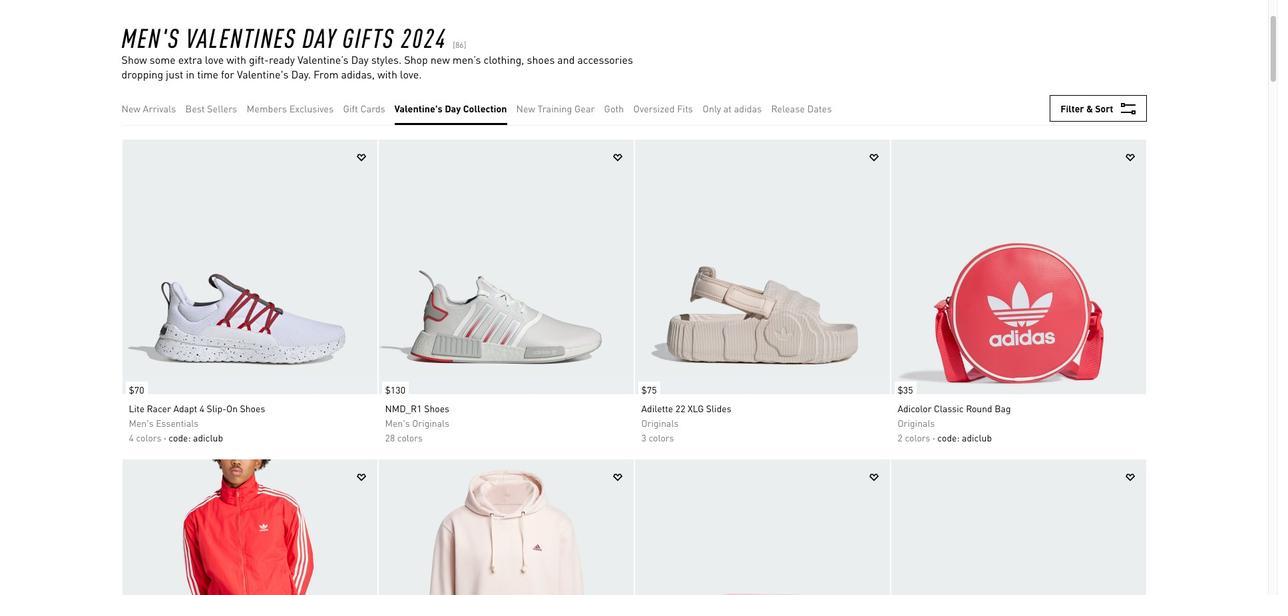 Task type: vqa. For each thing, say whether or not it's contained in the screenshot.
28
yes



Task type: describe. For each thing, give the bounding box(es) containing it.
adilette
[[641, 403, 673, 415]]

men's valentines day gifts 2024 [86] show some extra love with gift-ready valentine's day styles. shop new men's clothing, shoes and accessories dropping just in time for valentine's day. from adidas, with love.
[[121, 20, 633, 81]]

oversized fits link
[[633, 101, 693, 116]]

dates
[[807, 103, 832, 115]]

valentine's day collection link
[[394, 101, 507, 116]]

sellers
[[207, 103, 237, 115]]

only at adidas
[[703, 103, 762, 115]]

new training gear
[[516, 103, 595, 115]]

men's
[[453, 53, 481, 67]]

$130
[[385, 384, 405, 396]]

men's originals red adicolor woven firebird track top image
[[122, 460, 377, 596]]

only
[[703, 103, 721, 115]]

2
[[898, 432, 903, 444]]

accessories
[[577, 53, 633, 67]]

essentials
[[156, 417, 199, 429]]

fits
[[677, 103, 693, 115]]

goth link
[[604, 101, 624, 116]]

best
[[185, 103, 205, 115]]

new training gear link
[[516, 101, 595, 116]]

$70 link
[[122, 375, 148, 398]]

men's inside lite racer adapt 4 slip-on shoes men's essentials 4 colors · code: adiclub
[[129, 417, 154, 429]]

cards
[[360, 103, 385, 115]]

in
[[186, 67, 195, 81]]

day.
[[291, 67, 311, 81]]

classic
[[934, 403, 964, 415]]

gear
[[575, 103, 595, 115]]

dropping
[[121, 67, 163, 81]]

on
[[226, 403, 238, 415]]

2 horizontal spatial day
[[445, 103, 461, 115]]

members exclusives link
[[247, 101, 334, 116]]

gifts
[[343, 20, 395, 54]]

colors inside nmd_r1 shoes men's originals 28 colors
[[397, 432, 423, 444]]

colors inside adilette 22 xlg slides originals 3 colors
[[649, 432, 674, 444]]

22
[[676, 403, 685, 415]]

$70
[[129, 384, 144, 396]]

[86]
[[453, 40, 466, 50]]

adicolor
[[898, 403, 932, 415]]

bag
[[995, 403, 1011, 415]]

sort
[[1095, 103, 1113, 115]]

love
[[205, 53, 224, 67]]

members
[[247, 103, 287, 115]]

3
[[641, 432, 646, 444]]

valentines
[[186, 20, 296, 54]]

release dates
[[771, 103, 832, 115]]

at
[[723, 103, 732, 115]]

and
[[557, 53, 575, 67]]

adiclub inside the adicolor classic round bag originals 2 colors · code: adiclub
[[962, 432, 992, 444]]

shoes inside nmd_r1 shoes men's originals 28 colors
[[424, 403, 449, 415]]

new arrivals
[[121, 103, 176, 115]]

some
[[150, 53, 176, 67]]

originals pink adilette 22 xlg slides image
[[635, 140, 890, 395]]

for
[[221, 67, 234, 81]]

adidas
[[734, 103, 762, 115]]

shoes
[[527, 53, 555, 67]]

slides
[[706, 403, 731, 415]]

nmd_r1 shoes men's originals 28 colors
[[385, 403, 449, 444]]

love.
[[400, 67, 422, 81]]

racer
[[147, 403, 171, 415]]

originals pink adicolor classic round bag image
[[891, 140, 1146, 395]]

&
[[1086, 103, 1093, 115]]

new for new training gear
[[516, 103, 535, 115]]

shoes inside lite racer adapt 4 slip-on shoes men's essentials 4 colors · code: adiclub
[[240, 403, 265, 415]]

just
[[166, 67, 183, 81]]

code: inside the adicolor classic round bag originals 2 colors · code: adiclub
[[938, 432, 960, 444]]

shop
[[404, 53, 428, 67]]

valentine's inside list
[[394, 103, 443, 115]]

2024
[[401, 20, 447, 54]]

extra
[[178, 53, 202, 67]]

adiclub inside lite racer adapt 4 slip-on shoes men's essentials 4 colors · code: adiclub
[[193, 432, 223, 444]]

lite
[[129, 403, 145, 415]]



Task type: locate. For each thing, give the bounding box(es) containing it.
3 colors from the left
[[649, 432, 674, 444]]

exclusives
[[289, 103, 334, 115]]

1 vertical spatial with
[[377, 67, 397, 81]]

members exclusives
[[247, 103, 334, 115]]

colors inside lite racer adapt 4 slip-on shoes men's essentials 4 colors · code: adiclub
[[136, 432, 161, 444]]

· down "classic"
[[933, 432, 935, 444]]

1 horizontal spatial with
[[377, 67, 397, 81]]

0 horizontal spatial adiclub
[[193, 432, 223, 444]]

men's up 'dropping'
[[121, 20, 180, 54]]

2 horizontal spatial originals
[[898, 417, 935, 429]]

colors
[[136, 432, 161, 444], [397, 432, 423, 444], [649, 432, 674, 444], [905, 432, 930, 444]]

release dates link
[[771, 101, 832, 116]]

0 vertical spatial valentine's
[[237, 67, 289, 81]]

shoes
[[240, 403, 265, 415], [424, 403, 449, 415]]

adicolor classic round bag originals 2 colors · code: adiclub
[[898, 403, 1011, 444]]

colors inside the adicolor classic round bag originals 2 colors · code: adiclub
[[905, 432, 930, 444]]

0 horizontal spatial code:
[[169, 432, 191, 444]]

1 horizontal spatial ·
[[933, 432, 935, 444]]

1 horizontal spatial valentine's
[[394, 103, 443, 115]]

1 horizontal spatial 4
[[200, 403, 204, 415]]

originals inside adilette 22 xlg slides originals 3 colors
[[641, 417, 679, 429]]

1 horizontal spatial originals
[[641, 417, 679, 429]]

adiclub
[[193, 432, 223, 444], [962, 432, 992, 444]]

filter & sort
[[1061, 103, 1113, 115]]

lite racer adapt 4 slip-on shoes men's essentials 4 colors · code: adiclub
[[129, 403, 265, 444]]

4 colors from the left
[[905, 432, 930, 444]]

oversized
[[633, 103, 675, 115]]

collection
[[463, 103, 507, 115]]

shoes right on
[[240, 403, 265, 415]]

0 vertical spatial 4
[[200, 403, 204, 415]]

0 horizontal spatial valentine's
[[237, 67, 289, 81]]

0 horizontal spatial 4
[[129, 432, 134, 444]]

men's originals white stan smith shoes image
[[891, 460, 1146, 596]]

slip-
[[207, 403, 226, 415]]

1 shoes from the left
[[240, 403, 265, 415]]

2 colors from the left
[[397, 432, 423, 444]]

1 code: from the left
[[169, 432, 191, 444]]

oversized fits
[[633, 103, 693, 115]]

0 horizontal spatial ·
[[164, 432, 166, 444]]

men's down lite
[[129, 417, 154, 429]]

list
[[121, 92, 841, 125]]

3 originals from the left
[[898, 417, 935, 429]]

with
[[226, 53, 246, 67], [377, 67, 397, 81]]

1 horizontal spatial code:
[[938, 432, 960, 444]]

· inside the adicolor classic round bag originals 2 colors · code: adiclub
[[933, 432, 935, 444]]

men's inside men's valentines day gifts 2024 [86] show some extra love with gift-ready valentine's day styles. shop new men's clothing, shoes and accessories dropping just in time for valentine's day. from adidas, with love.
[[121, 20, 180, 54]]

gift cards link
[[343, 101, 385, 116]]

adiclub down round
[[962, 432, 992, 444]]

colors down racer
[[136, 432, 161, 444]]

1 vertical spatial 4
[[129, 432, 134, 444]]

time
[[197, 67, 218, 81]]

xlg
[[688, 403, 704, 415]]

adilette 22 xlg slides originals 3 colors
[[641, 403, 731, 444]]

4
[[200, 403, 204, 415], [129, 432, 134, 444]]

originals down adilette
[[641, 417, 679, 429]]

gift cards
[[343, 103, 385, 115]]

valentine's down love.
[[394, 103, 443, 115]]

1 adiclub from the left
[[193, 432, 223, 444]]

1 horizontal spatial day
[[351, 53, 369, 67]]

shoes right the nmd_r1
[[424, 403, 449, 415]]

$75 link
[[635, 375, 660, 398]]

0 horizontal spatial new
[[121, 103, 140, 115]]

training
[[538, 103, 572, 115]]

gift-
[[249, 53, 269, 67]]

filter & sort button
[[1050, 95, 1147, 122]]

valentine's inside men's valentines day gifts 2024 [86] show some extra love with gift-ready valentine's day styles. shop new men's clothing, shoes and accessories dropping just in time for valentine's day. from adidas, with love.
[[237, 67, 289, 81]]

$75
[[641, 384, 657, 396]]

list containing new arrivals
[[121, 92, 841, 125]]

1 horizontal spatial shoes
[[424, 403, 449, 415]]

new
[[121, 103, 140, 115], [516, 103, 535, 115]]

valentine's
[[298, 53, 348, 67]]

from
[[314, 67, 339, 81]]

4 down lite
[[129, 432, 134, 444]]

$130 link
[[378, 375, 409, 398]]

goth
[[604, 103, 624, 115]]

day up adidas,
[[351, 53, 369, 67]]

· down essentials
[[164, 432, 166, 444]]

best sellers
[[185, 103, 237, 115]]

1 originals from the left
[[412, 417, 449, 429]]

gift
[[343, 103, 358, 115]]

originals down the nmd_r1
[[412, 417, 449, 429]]

new arrivals link
[[121, 101, 176, 116]]

code:
[[169, 432, 191, 444], [938, 432, 960, 444]]

1 new from the left
[[121, 103, 140, 115]]

1 vertical spatial valentine's
[[394, 103, 443, 115]]

code: inside lite racer adapt 4 slip-on shoes men's essentials 4 colors · code: adiclub
[[169, 432, 191, 444]]

nmd_r1
[[385, 403, 422, 415]]

4 left slip-
[[200, 403, 204, 415]]

originals inside nmd_r1 shoes men's originals 28 colors
[[412, 417, 449, 429]]

$35 link
[[891, 375, 916, 398]]

1 · from the left
[[164, 432, 166, 444]]

1 colors from the left
[[136, 432, 161, 444]]

round
[[966, 403, 992, 415]]

new left arrivals
[[121, 103, 140, 115]]

best sellers link
[[185, 101, 237, 116]]

valentine's
[[237, 67, 289, 81], [394, 103, 443, 115]]

2 code: from the left
[[938, 432, 960, 444]]

originals
[[412, 417, 449, 429], [641, 417, 679, 429], [898, 417, 935, 429]]

1 horizontal spatial adiclub
[[962, 432, 992, 444]]

filter
[[1061, 103, 1084, 115]]

adapt
[[173, 403, 197, 415]]

originals pink adicolor mini waist bag image
[[635, 460, 890, 596]]

0 vertical spatial with
[[226, 53, 246, 67]]

day up the from
[[302, 20, 337, 54]]

2 new from the left
[[516, 103, 535, 115]]

men's down the nmd_r1
[[385, 417, 410, 429]]

colors right 28
[[397, 432, 423, 444]]

adidas,
[[341, 67, 375, 81]]

styles.
[[371, 53, 402, 67]]

colors right '2'
[[905, 432, 930, 444]]

code: down essentials
[[169, 432, 191, 444]]

0 horizontal spatial originals
[[412, 417, 449, 429]]

valentine's down "gift-"
[[237, 67, 289, 81]]

valentine's day collection
[[394, 103, 507, 115]]

2 adiclub from the left
[[962, 432, 992, 444]]

release
[[771, 103, 805, 115]]

day left the 'collection'
[[445, 103, 461, 115]]

originals for adicolor
[[898, 417, 935, 429]]

show
[[121, 53, 147, 67]]

originals inside the adicolor classic round bag originals 2 colors · code: adiclub
[[898, 417, 935, 429]]

men's originals white nmd_r1 shoes image
[[378, 140, 633, 395]]

originals down the adicolor
[[898, 417, 935, 429]]

2 originals from the left
[[641, 417, 679, 429]]

arrivals
[[143, 103, 176, 115]]

0 horizontal spatial shoes
[[240, 403, 265, 415]]

ready
[[269, 53, 295, 67]]

1 horizontal spatial new
[[516, 103, 535, 115]]

originals for adilette
[[641, 417, 679, 429]]

28
[[385, 432, 395, 444]]

clothing,
[[484, 53, 524, 67]]

new for new arrivals
[[121, 103, 140, 115]]

only at adidas link
[[703, 101, 762, 116]]

$35
[[898, 384, 913, 396]]

men's inside nmd_r1 shoes men's originals 28 colors
[[385, 417, 410, 429]]

2 · from the left
[[933, 432, 935, 444]]

0 horizontal spatial with
[[226, 53, 246, 67]]

men's essentials white lite racer adapt 4 slip-on shoes image
[[122, 140, 377, 395]]

new left the training in the top left of the page
[[516, 103, 535, 115]]

new
[[431, 53, 450, 67]]

men's sportswear pink all szn valentine's day pullover hoodie image
[[378, 460, 633, 596]]

adiclub down slip-
[[193, 432, 223, 444]]

with up for
[[226, 53, 246, 67]]

colors right 3
[[649, 432, 674, 444]]

new inside 'link'
[[516, 103, 535, 115]]

men's
[[121, 20, 180, 54], [129, 417, 154, 429], [385, 417, 410, 429]]

code: down "classic"
[[938, 432, 960, 444]]

· inside lite racer adapt 4 slip-on shoes men's essentials 4 colors · code: adiclub
[[164, 432, 166, 444]]

with down styles.
[[377, 67, 397, 81]]

2 shoes from the left
[[424, 403, 449, 415]]

0 horizontal spatial day
[[302, 20, 337, 54]]



